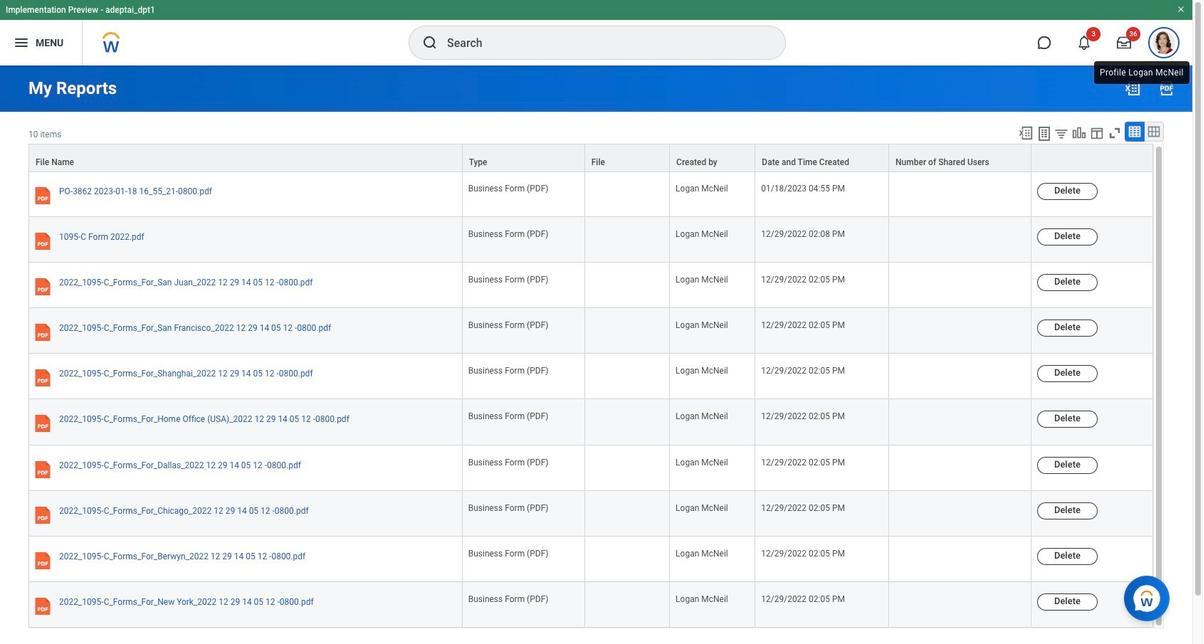 Task type: vqa. For each thing, say whether or not it's contained in the screenshot.
menu group icon
no



Task type: describe. For each thing, give the bounding box(es) containing it.
my reports - expand/collapse chart image
[[1072, 125, 1087, 141]]

search image
[[422, 34, 439, 51]]

10 row from the top
[[28, 537, 1154, 582]]

2 row from the top
[[28, 172, 1154, 217]]

notifications large image
[[1077, 36, 1092, 50]]

7 row from the top
[[28, 400, 1154, 445]]

justify image
[[13, 34, 30, 51]]

click to view/edit grid preferences image
[[1089, 125, 1105, 141]]

4 row from the top
[[28, 263, 1154, 309]]

8 row from the top
[[28, 445, 1154, 491]]

table image
[[1128, 125, 1142, 139]]

inbox large image
[[1117, 36, 1131, 50]]

view printable version (pdf) image
[[1159, 80, 1176, 97]]

profile logan mcneil image
[[1153, 31, 1176, 57]]



Task type: locate. For each thing, give the bounding box(es) containing it.
9 row from the top
[[28, 491, 1154, 537]]

export to excel image
[[1124, 80, 1141, 97], [1018, 125, 1034, 141]]

cell
[[585, 172, 670, 217], [889, 172, 1032, 217], [585, 217, 670, 263], [889, 217, 1032, 263], [585, 263, 670, 309], [889, 263, 1032, 309], [585, 309, 670, 354], [889, 309, 1032, 354], [585, 354, 670, 400], [889, 354, 1032, 400], [585, 400, 670, 445], [889, 400, 1032, 445], [585, 445, 670, 491], [889, 445, 1032, 491], [585, 491, 670, 537], [889, 491, 1032, 537], [585, 537, 670, 582], [889, 537, 1032, 582], [585, 582, 670, 628], [889, 582, 1032, 628]]

export to worksheets image
[[1036, 125, 1053, 142]]

main content
[[0, 66, 1193, 644]]

3 row from the top
[[28, 217, 1154, 263]]

banner
[[0, 0, 1193, 66]]

5 row from the top
[[28, 309, 1154, 354]]

expand table image
[[1147, 125, 1161, 139]]

close environment banner image
[[1177, 5, 1186, 14]]

0 horizontal spatial export to excel image
[[1018, 125, 1034, 141]]

export to excel image left export to worksheets image
[[1018, 125, 1034, 141]]

export to excel image left view printable version (pdf) image
[[1124, 80, 1141, 97]]

1 row from the top
[[28, 144, 1154, 172]]

export to excel image for export to worksheets image
[[1018, 125, 1034, 141]]

6 row from the top
[[28, 354, 1154, 400]]

select to filter grid data image
[[1054, 126, 1070, 141]]

fullscreen image
[[1107, 125, 1123, 141]]

0 vertical spatial export to excel image
[[1124, 80, 1141, 97]]

11 row from the top
[[28, 582, 1154, 628]]

tooltip
[[1092, 58, 1193, 87]]

export to excel image for view printable version (pdf) image
[[1124, 80, 1141, 97]]

toolbar
[[1012, 122, 1164, 144]]

row
[[28, 144, 1154, 172], [28, 172, 1154, 217], [28, 217, 1154, 263], [28, 263, 1154, 309], [28, 309, 1154, 354], [28, 354, 1154, 400], [28, 400, 1154, 445], [28, 445, 1154, 491], [28, 491, 1154, 537], [28, 537, 1154, 582], [28, 582, 1154, 628]]

1 horizontal spatial export to excel image
[[1124, 80, 1141, 97]]

1 vertical spatial export to excel image
[[1018, 125, 1034, 141]]



